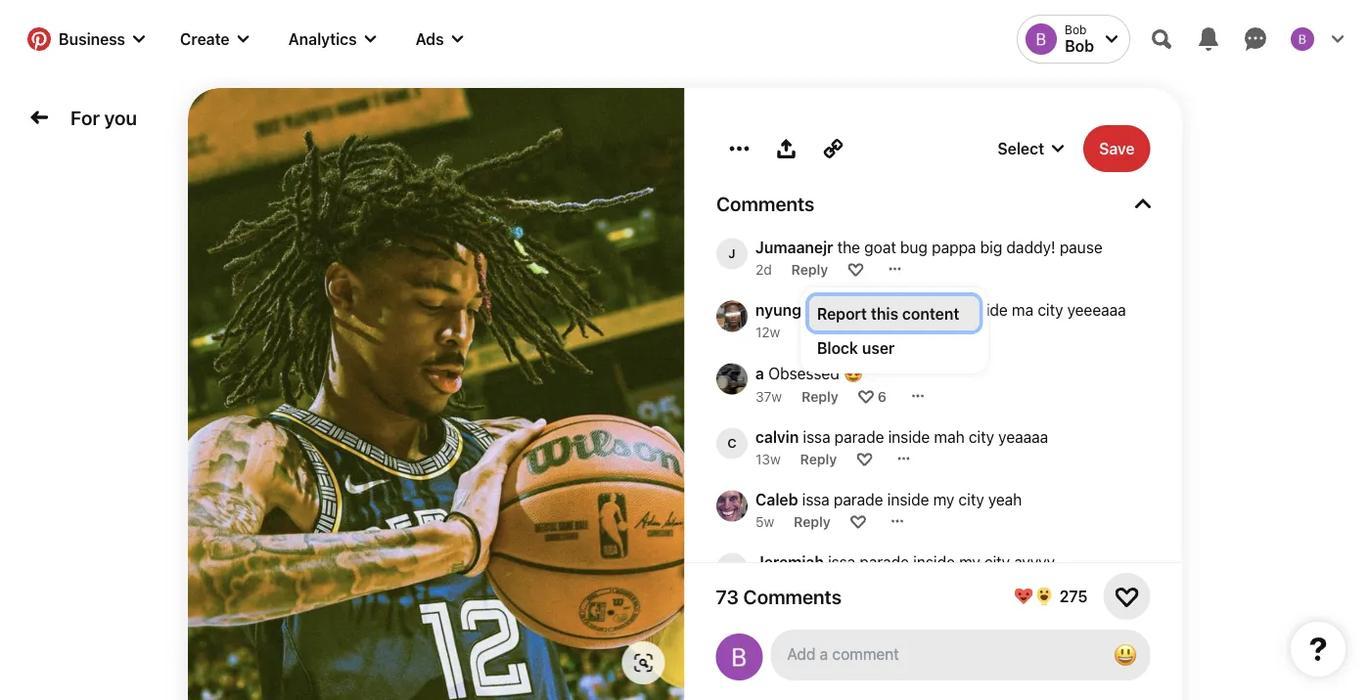 Task type: describe. For each thing, give the bounding box(es) containing it.
jeremiah image
[[716, 554, 747, 585]]

issa for reply button over best
[[828, 616, 855, 635]]

2 bob from the top
[[1065, 37, 1094, 55]]

mah
[[934, 428, 964, 447]]

reply button for a link
[[801, 388, 838, 405]]

analytics
[[288, 30, 357, 48]]

reply for reply button corresponding to 'calvin' link
[[800, 451, 837, 467]]

business
[[59, 30, 125, 48]]

city down yeah
[[984, 554, 1010, 572]]

nyungurafrmg image
[[716, 301, 747, 332]]

inside for react icon
[[887, 491, 929, 509]]

pinterest image
[[27, 27, 51, 51]]

nyungurafrmg link
[[755, 301, 861, 320]]

13w
[[755, 451, 780, 467]]

goat
[[864, 238, 896, 257]]

reply button for nyungurafrmg link
[[800, 324, 836, 340]]

reply for caleb link reply button
[[794, 514, 830, 530]]

big
[[980, 238, 1002, 257]]

react image left the '6' button
[[858, 389, 873, 404]]

jeremiah image
[[716, 616, 747, 648]]

content
[[902, 304, 960, 323]]

analytics button
[[273, 16, 392, 63]]

jeremiah link for reply button to the right of jeremiah image
[[755, 554, 824, 572]]

issa for reply button to the right of jeremiah image
[[828, 554, 855, 572]]

issa for caleb link reply button
[[802, 491, 829, 509]]

0 vertical spatial a
[[888, 301, 897, 320]]

primary navigation header navigation
[[12, 4, 1358, 74]]

ayyyy for reply button over best
[[1014, 616, 1055, 635]]

save button
[[1084, 125, 1151, 172]]

a image
[[716, 364, 747, 395]]

ayyyy for reply button to the right of jeremiah image
[[1014, 554, 1055, 572]]

click to shop image
[[634, 654, 653, 673]]

6
[[877, 388, 886, 405]]

reply for a link's reply button
[[801, 388, 838, 405]]

calvin issa parade inside mah city yeaaaa
[[755, 428, 1048, 447]]

caleb
[[755, 491, 798, 509]]

caleb image
[[716, 491, 747, 522]]

the
[[837, 238, 860, 257]]

daddy!
[[1006, 238, 1055, 257]]

reply button for 'calvin' link
[[800, 451, 837, 467]]

create
[[180, 30, 230, 48]]

275
[[1060, 588, 1088, 606]]

shooter
[[839, 679, 893, 697]]

create button
[[164, 16, 265, 63]]

yeah
[[988, 491, 1022, 509]]

comments button
[[716, 192, 1151, 215]]

5w
[[755, 514, 774, 530]]

23w for jeremiah image
[[755, 576, 782, 592]]

reply for reply button over best
[[802, 639, 839, 655]]

jumaanejr
[[755, 238, 833, 257]]

aryan
[[755, 679, 799, 697]]

23w for jeremiah icon
[[755, 639, 782, 655]]

1 vertical spatial a
[[755, 364, 764, 383]]

iss
[[865, 301, 884, 320]]

reply button up best
[[802, 639, 839, 655]]

select
[[998, 139, 1045, 158]]

block
[[817, 339, 858, 357]]

12w
[[755, 324, 780, 340]]

reply button right jeremiah image
[[802, 576, 839, 592]]

inside left ma on the right
[[966, 301, 1008, 320]]

jumaanejr the goat bug pappa big daddy! pause
[[755, 238, 1102, 257]]

a obsessed 😍
[[755, 364, 859, 383]]

this
[[871, 304, 899, 323]]

bob bob
[[1065, 23, 1094, 55]]

ma
[[1012, 301, 1033, 320]]

yeaaaa
[[998, 428, 1048, 447]]

jeremiah link for reply button over best
[[755, 616, 824, 635]]



Task type: locate. For each thing, give the bounding box(es) containing it.
parade for caleb link reply button
[[833, 491, 883, 509]]

yeeeaaa
[[1067, 301, 1126, 320]]

0 vertical spatial jeremiah
[[755, 554, 824, 572]]

23w
[[755, 576, 782, 592], [755, 639, 782, 655]]

react image down the iss
[[856, 324, 872, 340]]

bob
[[1065, 23, 1087, 37], [1065, 37, 1094, 55]]

report
[[817, 304, 867, 323]]

issa down react icon
[[828, 554, 855, 572]]

business badge dropdown menu button image
[[133, 33, 145, 45]]

1 vertical spatial jeremiah link
[[755, 616, 824, 635]]

calvin image
[[716, 428, 747, 460]]

bob inside the bob bob
[[1065, 23, 1087, 37]]

react image
[[848, 261, 863, 277], [856, 324, 872, 340], [858, 389, 873, 404], [856, 451, 872, 467], [858, 639, 874, 655]]

jumaanejr image
[[716, 238, 747, 270]]

reply button down caleb link
[[794, 514, 830, 530]]

1 horizontal spatial a
[[888, 301, 897, 320]]

jeremiah issa parade inside my city ayyyy for reply button over best
[[755, 616, 1055, 635]]

aryan link
[[755, 679, 799, 697]]

pappa
[[932, 238, 976, 257]]

paradise
[[901, 301, 962, 320]]

1 vertical spatial 23w
[[755, 639, 782, 655]]

save
[[1099, 139, 1135, 158]]

jeremiah issa parade inside my city ayyyy
[[755, 554, 1055, 572], [755, 616, 1055, 635]]

jumaanejr link
[[755, 238, 833, 257]]

bug
[[900, 238, 927, 257]]

jeremiah link
[[755, 554, 824, 572], [755, 616, 824, 635]]

0 horizontal spatial bob image
[[1026, 23, 1057, 55]]

ads
[[416, 30, 444, 48]]

1 ayyyy from the top
[[1014, 554, 1055, 572]]

inside down calvin issa parade inside mah city yeaaaa
[[887, 491, 929, 509]]

2 vertical spatial my
[[959, 616, 980, 635]]

reply button
[[791, 261, 828, 277], [800, 324, 836, 340], [801, 388, 838, 405], [800, 451, 837, 467], [794, 514, 830, 530], [802, 576, 839, 592], [802, 639, 839, 655]]

obsessed
[[768, 364, 839, 383]]

a link
[[755, 364, 764, 383]]

😃 button
[[771, 630, 1151, 681], [1106, 636, 1145, 675]]

react image down the
[[848, 261, 863, 277]]

city for react image associated with issa parade inside my city ayyyy
[[984, 616, 1010, 635]]

city
[[1037, 301, 1063, 320], [968, 428, 994, 447], [958, 491, 984, 509], [984, 554, 1010, 572], [984, 616, 1010, 635]]

of
[[897, 679, 911, 697]]

best
[[803, 679, 835, 697]]

inside up add a comment field at the right of the page
[[913, 616, 955, 635]]

time
[[935, 679, 966, 697]]

parade for reply button to the right of jeremiah image
[[859, 554, 909, 572]]

expand icon image
[[1135, 196, 1151, 211]]

2d
[[755, 261, 772, 277]]

you
[[104, 106, 137, 129]]

0 vertical spatial my
[[933, 491, 954, 509]]

for
[[70, 106, 100, 129]]

parade up react icon
[[833, 491, 883, 509]]

my
[[933, 491, 954, 509], [959, 554, 980, 572], [959, 616, 980, 635]]

reply down caleb link
[[794, 514, 830, 530]]

for you button
[[63, 98, 145, 137]]

pause
[[1059, 238, 1102, 257]]

a up 37w
[[755, 364, 764, 383]]

report this content
[[817, 304, 960, 323]]

2 ayyyy from the top
[[1014, 616, 1055, 635]]

my for react image associated with issa parade inside my city ayyyy
[[959, 616, 980, 635]]

jeremiah issa parade inside my city ayyyy down react icon
[[755, 554, 1055, 572]]

37w
[[755, 388, 782, 405]]

2 jeremiah from the top
[[755, 616, 824, 635]]

6 button
[[877, 388, 886, 405]]

issa
[[803, 428, 830, 447], [802, 491, 829, 509], [828, 554, 855, 572], [828, 616, 855, 635]]

1 vertical spatial comments
[[744, 586, 842, 609]]

react image for issa parade inside my city ayyyy
[[858, 639, 874, 655]]

city for issa parade inside mah city yeaaaa's react image
[[968, 428, 994, 447]]

reply button for caleb link
[[794, 514, 830, 530]]

1 vertical spatial my
[[959, 554, 980, 572]]

1 jeremiah link from the top
[[755, 554, 824, 572]]

report this content menu item
[[809, 297, 979, 331]]

jeremiah for reply button over best
[[755, 616, 824, 635]]

reply
[[791, 261, 828, 277], [800, 324, 836, 340], [801, 388, 838, 405], [800, 451, 837, 467], [794, 514, 830, 530], [802, 576, 839, 592], [802, 639, 839, 655]]

reply for nyungurafrmg link reply button
[[800, 324, 836, 340]]

reply button down the a obsessed 😍
[[801, 388, 838, 405]]

caleb issa parade inside my city yeah
[[755, 491, 1022, 509]]

jeremiah link down 73 comments
[[755, 616, 824, 635]]

23w right jeremiah icon
[[755, 639, 782, 655]]

jeremiah link up 73 comments
[[755, 554, 824, 572]]

1 23w from the top
[[755, 576, 782, 592]]

parade for reply button over best
[[859, 616, 909, 635]]

select button
[[935, 125, 1068, 172]]

parade up add a comment field at the right of the page
[[859, 616, 909, 635]]

calvin
[[755, 428, 799, 447]]

react image
[[850, 514, 866, 530]]

comments up the jumaanejr
[[716, 192, 814, 215]]

inside down caleb issa parade inside my city yeah at the right of page
[[913, 554, 955, 572]]

for you
[[70, 106, 137, 129]]

nyungurafrmg iss a paradise inside ma city yeeeaaa
[[755, 301, 1126, 320]]

a
[[888, 301, 897, 320], [755, 364, 764, 383]]

a right the iss
[[888, 301, 897, 320]]

73
[[716, 586, 739, 609]]

react image for issa parade inside mah city yeaaaa
[[856, 451, 872, 467]]

0 vertical spatial comments
[[716, 192, 814, 215]]

0 vertical spatial jeremiah link
[[755, 554, 824, 572]]

account switcher arrow icon image
[[1106, 33, 1118, 45]]

city right the mah
[[968, 428, 994, 447]]

user
[[862, 339, 895, 357]]

1 vertical spatial jeremiah issa parade inside my city ayyyy
[[755, 616, 1055, 635]]

1 vertical spatial jeremiah
[[755, 616, 824, 635]]

reply button for jumaanejr link
[[791, 261, 828, 277]]

issa for reply button corresponding to 'calvin' link
[[803, 428, 830, 447]]

react image down calvin issa parade inside mah city yeaaaa
[[856, 451, 872, 467]]

jeremiah
[[755, 554, 824, 572], [755, 616, 824, 635]]

issa up "aryan best shooter of all time"
[[828, 616, 855, 635]]

city for react icon
[[958, 491, 984, 509]]

bob image
[[1026, 23, 1057, 55], [1291, 27, 1315, 51]]

parade
[[834, 428, 884, 447], [833, 491, 883, 509], [859, 554, 909, 572], [859, 616, 909, 635]]

issa right caleb link
[[802, 491, 829, 509]]

block user
[[817, 339, 895, 357]]

jeremiah for reply button to the right of jeremiah image
[[755, 554, 824, 572]]

city right ma on the right
[[1037, 301, 1063, 320]]

jeremiah issa parade inside my city ayyyy for reply button to the right of jeremiah image
[[755, 554, 1055, 572]]

nyungurafrmg
[[755, 301, 861, 320]]

reply for reply button to the right of jeremiah image
[[802, 576, 839, 592]]

reply button down the jumaanejr
[[791, 261, 828, 277]]

city left yeah
[[958, 491, 984, 509]]

parade for reply button corresponding to 'calvin' link
[[834, 428, 884, 447]]

0 vertical spatial jeremiah issa parade inside my city ayyyy
[[755, 554, 1055, 572]]

caleb link
[[755, 491, 798, 509]]

reply right jeremiah image
[[802, 576, 839, 592]]

inside for issa parade inside mah city yeaaaa's react image
[[888, 428, 930, 447]]

react image for iss a paradise inside ma city yeeeaaa
[[856, 324, 872, 340]]

1 horizontal spatial bob image
[[1291, 27, 1315, 51]]

reply button down nyungurafrmg
[[800, 324, 836, 340]]

calvin link
[[755, 428, 799, 447]]

0 vertical spatial ayyyy
[[1014, 554, 1055, 572]]

😃
[[1113, 641, 1137, 669]]

inside
[[966, 301, 1008, 320], [888, 428, 930, 447], [887, 491, 929, 509], [913, 554, 955, 572], [913, 616, 955, 635]]

1 vertical spatial ayyyy
[[1014, 616, 1055, 635]]

issa right 'calvin' link
[[803, 428, 830, 447]]

reply down the jumaanejr
[[791, 261, 828, 277]]

0 horizontal spatial a
[[755, 364, 764, 383]]

1 jeremiah issa parade inside my city ayyyy from the top
[[755, 554, 1055, 572]]

reply up best
[[802, 639, 839, 655]]

1 bob from the top
[[1065, 23, 1087, 37]]

23w right jeremiah image
[[755, 576, 782, 592]]

reply for jumaanejr link's reply button
[[791, 261, 828, 277]]

reply down the a obsessed 😍
[[801, 388, 838, 405]]

2 jeremiah link from the top
[[755, 616, 824, 635]]

73 comments
[[716, 586, 842, 609]]

comments
[[716, 192, 814, 215], [744, 586, 842, 609]]

2 23w from the top
[[755, 639, 782, 655]]

aryan best shooter of all time
[[755, 679, 966, 697]]

0 vertical spatial 23w
[[755, 576, 782, 592]]

select a board you want to save to image
[[1052, 143, 1064, 155]]

b0bth3builder2k23 image
[[716, 634, 763, 681]]

react image up shooter
[[858, 639, 874, 655]]

inside for react image associated with issa parade inside my city ayyyy
[[913, 616, 955, 635]]

react image for the goat bug pappa big daddy! pause
[[848, 261, 863, 277]]

inside left the mah
[[888, 428, 930, 447]]

comments right 73
[[744, 586, 842, 609]]

jeremiah up 73 comments
[[755, 554, 824, 572]]

ayyyy
[[1014, 554, 1055, 572], [1014, 616, 1055, 635]]

business button
[[16, 16, 157, 63]]

ads button
[[400, 16, 479, 63]]

reply button right the 13w
[[800, 451, 837, 467]]

reply down nyungurafrmg
[[800, 324, 836, 340]]

all
[[916, 679, 931, 697]]

parade down the '6' button
[[834, 428, 884, 447]]

my for react icon
[[933, 491, 954, 509]]

jeremiah issa parade inside my city ayyyy up add a comment field at the right of the page
[[755, 616, 1055, 635]]

2 jeremiah issa parade inside my city ayyyy from the top
[[755, 616, 1055, 635]]

parade down react icon
[[859, 554, 909, 572]]

1 jeremiah from the top
[[755, 554, 824, 572]]

Add a comment field
[[788, 645, 1090, 664]]

reaction image
[[1115, 585, 1139, 609]]

city up add a comment field at the right of the page
[[984, 616, 1010, 635]]

😍
[[843, 364, 859, 383]]

reply right the 13w
[[800, 451, 837, 467]]

jeremiah down 73 comments
[[755, 616, 824, 635]]

aryan image
[[716, 679, 747, 701]]



Task type: vqa. For each thing, say whether or not it's contained in the screenshot.


